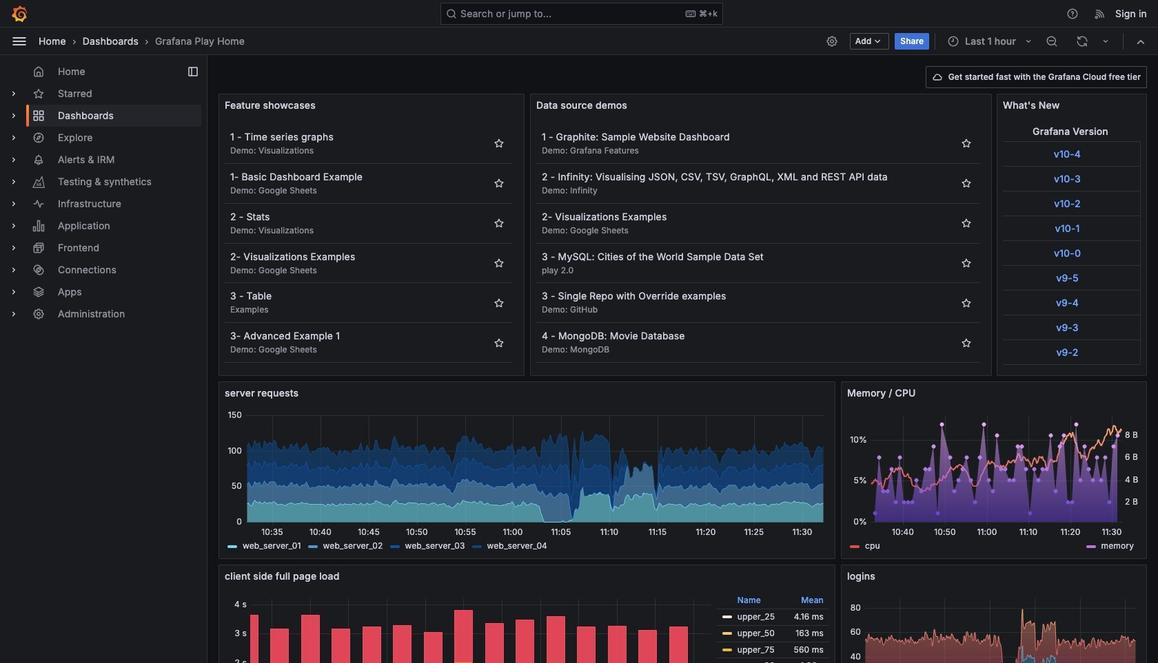 Task type: describe. For each thing, give the bounding box(es) containing it.
zoom out time range image
[[1046, 35, 1058, 47]]

expand section administration image
[[8, 309, 19, 320]]

expand section infrastructure image
[[8, 199, 19, 210]]

mark "4 - mongodb: movie database" as favorite image
[[961, 338, 972, 349]]

expand section apps image
[[8, 287, 19, 298]]

mark "1 - graphite: sample website dashboard" as favorite image
[[961, 138, 972, 149]]

refresh dashboard image
[[1076, 35, 1088, 47]]

mark "2- visualizations examples" as favorite image
[[494, 258, 505, 269]]

expand section explore image
[[8, 132, 19, 143]]

mark "1- basic dashboard example" as favorite image
[[494, 178, 505, 189]]

auto refresh turned off. choose refresh time interval image
[[1100, 35, 1111, 47]]

close menu image
[[11, 33, 28, 49]]

expand section connections image
[[8, 265, 19, 276]]

news image
[[1094, 7, 1106, 20]]

expand section testing & synthetics image
[[8, 176, 19, 187]]

expand section dashboards image
[[8, 110, 19, 121]]



Task type: locate. For each thing, give the bounding box(es) containing it.
dashboard settings image
[[826, 35, 838, 47]]

navigation element
[[0, 55, 207, 336]]

mark "3 - table" as favorite image
[[494, 298, 505, 309]]

help image
[[1066, 7, 1079, 20]]

expand section alerts & irm image
[[8, 154, 19, 165]]

expand section application image
[[8, 221, 19, 232]]

mark "3 - mysql: cities of the world sample data set" as favorite image
[[961, 258, 972, 269]]

mark "3 - single repo with override examples" as favorite image
[[961, 298, 972, 309]]

mark "2- visualizations examples" as favorite image
[[961, 218, 972, 229]]

mark "3- advanced example 1" as favorite image
[[494, 338, 505, 349]]

mark "1 -  time series graphs" as favorite image
[[494, 138, 505, 149]]

mark "2 - infinity: visualising json, csv, tsv, graphql, xml and rest api data" as favorite image
[[961, 178, 972, 189]]

mark "2 - stats" as favorite image
[[494, 218, 505, 229]]

expand section frontend image
[[8, 243, 19, 254]]

grafana image
[[11, 5, 28, 22]]

expand section starred image
[[8, 88, 19, 99]]

undock menu image
[[187, 66, 199, 77]]



